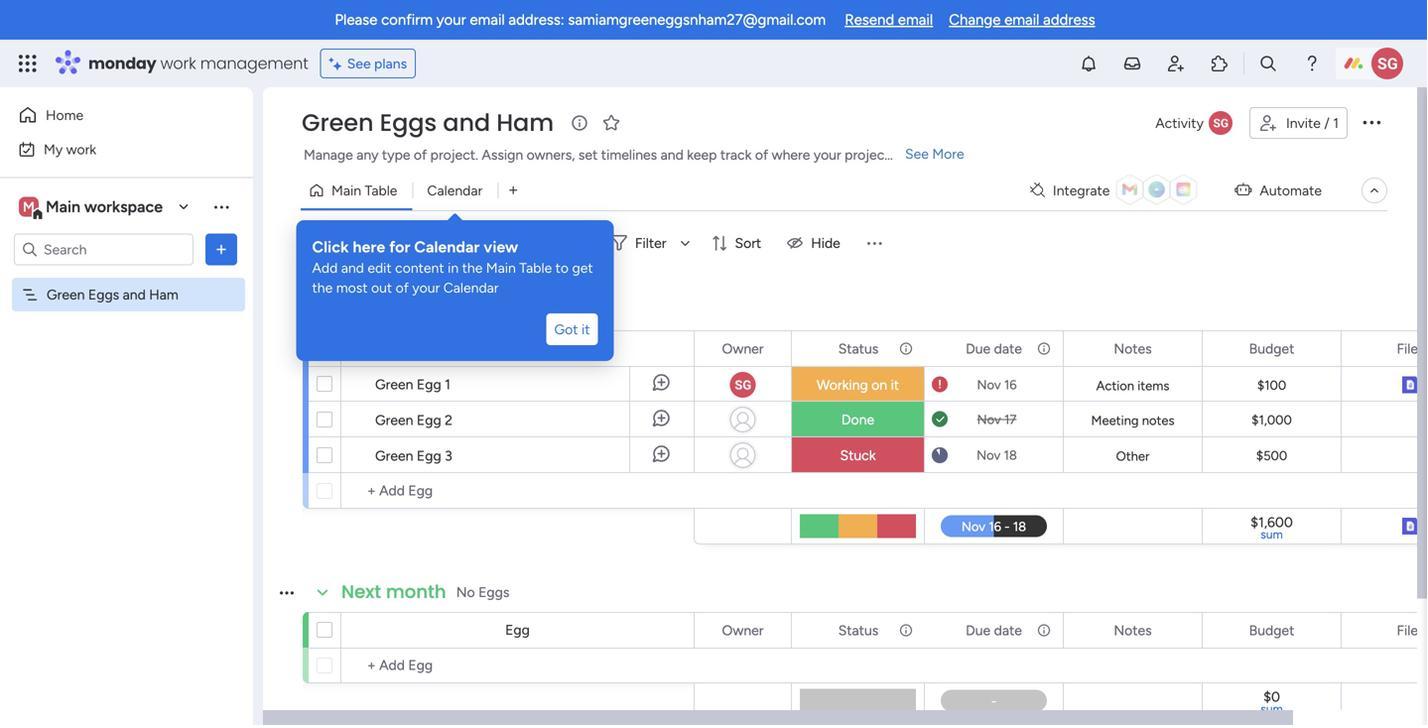 Task type: describe. For each thing, give the bounding box(es) containing it.
nov 17
[[977, 412, 1017, 428]]

This month field
[[336, 298, 448, 324]]

status for 2nd 'status' field
[[838, 622, 879, 639]]

green egg 2
[[375, 412, 452, 429]]

budget field for due date
[[1244, 620, 1299, 642]]

notifications image
[[1079, 54, 1099, 73]]

filter button
[[603, 227, 697, 259]]

show board description image
[[568, 113, 592, 133]]

files for due date
[[1397, 622, 1425, 639]]

management
[[200, 52, 308, 74]]

meeting
[[1091, 413, 1139, 429]]

ham inside list box
[[149, 286, 178, 303]]

items
[[1138, 378, 1169, 394]]

notes for second notes field from the bottom of the page
[[1114, 340, 1152, 357]]

your inside click here for calendar view add and edit content in the main table to get the most out of your calendar
[[412, 279, 440, 296]]

project
[[845, 146, 890, 163]]

more
[[932, 145, 964, 162]]

Green Eggs and Ham field
[[297, 106, 559, 139]]

got it
[[554, 321, 590, 338]]

egg for green egg 1
[[417, 376, 441, 393]]

add to favorites image
[[601, 113, 621, 132]]

on
[[871, 377, 887, 393]]

1 for invite / 1
[[1333, 115, 1339, 131]]

meeting notes
[[1091, 413, 1174, 429]]

sam green image
[[1371, 48, 1403, 79]]

address:
[[509, 11, 564, 29]]

automate
[[1260, 182, 1322, 199]]

and inside click here for calendar view add and edit content in the main table to get the most out of your calendar
[[341, 260, 364, 276]]

1 notes field from the top
[[1109, 338, 1157, 360]]

invite / 1 button
[[1249, 107, 1348, 139]]

owners,
[[527, 146, 575, 163]]

collapse board header image
[[1366, 183, 1382, 198]]

any
[[357, 146, 379, 163]]

1 vertical spatial it
[[891, 377, 899, 393]]

sort
[[735, 235, 761, 252]]

see for see plans
[[347, 55, 371, 72]]

column information image for due date
[[1036, 341, 1052, 357]]

green egg 3
[[375, 448, 452, 464]]

got
[[554, 321, 578, 338]]

notes
[[1142, 413, 1174, 429]]

main for main workspace
[[46, 197, 80, 216]]

/
[[1324, 115, 1330, 131]]

1 for green egg 1
[[445, 376, 450, 393]]

hide button
[[779, 227, 852, 259]]

menu image
[[864, 233, 884, 253]]

help image
[[1302, 54, 1322, 73]]

activity button
[[1147, 107, 1241, 139]]

confirm
[[381, 11, 433, 29]]

add view image
[[509, 183, 517, 198]]

files field for status
[[1392, 338, 1427, 360]]

1 horizontal spatial options image
[[1360, 110, 1383, 134]]

click
[[312, 238, 349, 257]]

samiamgreeneggsnham27@gmail.com
[[568, 11, 826, 29]]

owner for 1st 'owner' field from the top
[[722, 340, 764, 357]]

resend email
[[845, 11, 933, 29]]

2 owner field from the top
[[717, 620, 769, 642]]

files for status
[[1397, 340, 1425, 357]]

0 horizontal spatial options image
[[211, 240, 231, 260]]

1 nov from the top
[[977, 377, 1001, 393]]

set
[[578, 146, 598, 163]]

edit
[[368, 260, 392, 276]]

content
[[395, 260, 444, 276]]

my work
[[44, 141, 96, 158]]

filter by person image
[[511, 233, 543, 253]]

here
[[353, 238, 385, 257]]

timelines
[[601, 146, 657, 163]]

calendar inside button
[[427, 182, 483, 199]]

0 vertical spatial your
[[436, 11, 466, 29]]

address
[[1043, 11, 1095, 29]]

next month
[[341, 580, 446, 605]]

column information image for due date
[[1036, 623, 1052, 639]]

plans
[[374, 55, 407, 72]]

see plans
[[347, 55, 407, 72]]

to
[[555, 260, 569, 276]]

stands.
[[893, 146, 937, 163]]

nov 16
[[977, 377, 1017, 393]]

owner for second 'owner' field from the top
[[722, 622, 764, 639]]

resend email link
[[845, 11, 933, 29]]

new
[[309, 235, 338, 252]]

workspace image
[[19, 196, 39, 218]]

out
[[371, 279, 392, 296]]

files field for due date
[[1392, 620, 1427, 642]]

of inside click here for calendar view add and edit content in the main table to get the most out of your calendar
[[396, 279, 409, 296]]

no file image
[[1401, 408, 1418, 432]]

table inside click here for calendar view add and edit content in the main table to get the most out of your calendar
[[519, 260, 552, 276]]

0 vertical spatial ham
[[496, 106, 554, 139]]

$0 sum
[[1261, 689, 1283, 716]]

work for my
[[66, 141, 96, 158]]

notes for second notes field
[[1114, 622, 1152, 639]]

invite members image
[[1166, 54, 1186, 73]]

filter
[[635, 235, 666, 252]]

sum for $0
[[1261, 702, 1283, 716]]

table inside button
[[365, 182, 397, 199]]

2 due date from the top
[[966, 622, 1022, 639]]

date for first due date field from the bottom
[[994, 622, 1022, 639]]

16
[[1004, 377, 1017, 393]]

see plans button
[[320, 49, 416, 78]]

1 due date field from the top
[[961, 338, 1027, 360]]

angle down image
[[383, 236, 393, 251]]

work for monday
[[160, 52, 196, 74]]

calendar button
[[412, 175, 497, 206]]

new egg
[[309, 235, 366, 252]]

hide
[[811, 235, 840, 252]]

invite / 1
[[1286, 115, 1339, 131]]

keep
[[687, 146, 717, 163]]

done
[[841, 411, 874, 428]]

+ Add Egg text field
[[351, 479, 685, 503]]

monday work management
[[88, 52, 308, 74]]

please
[[335, 11, 377, 29]]

select product image
[[18, 54, 38, 73]]

1 email from the left
[[470, 11, 505, 29]]

3
[[445, 448, 452, 464]]

where
[[772, 146, 810, 163]]

1 status field from the top
[[833, 338, 884, 360]]

click here for calendar view heading
[[312, 236, 598, 258]]

$500
[[1256, 448, 1287, 464]]

Next month field
[[336, 580, 451, 605]]

other
[[1116, 449, 1150, 464]]

my
[[44, 141, 63, 158]]

got it button
[[546, 314, 598, 345]]

see more
[[905, 145, 964, 162]]

egg for green egg 3
[[417, 448, 441, 464]]

date for 2nd due date field from the bottom of the page
[[994, 340, 1022, 357]]

Search field
[[441, 229, 500, 257]]



Task type: vqa. For each thing, say whether or not it's contained in the screenshot.
1st circle o icon from the top of the page
no



Task type: locate. For each thing, give the bounding box(es) containing it.
0 horizontal spatial eggs
[[88, 286, 119, 303]]

1 up 2 on the bottom left of the page
[[445, 376, 450, 393]]

0 horizontal spatial of
[[396, 279, 409, 296]]

0 vertical spatial calendar
[[427, 182, 483, 199]]

0 horizontal spatial ham
[[149, 286, 178, 303]]

status for 1st 'status' field from the top of the page
[[838, 340, 879, 357]]

date
[[994, 340, 1022, 357], [994, 622, 1022, 639]]

3 nov from the top
[[977, 448, 1001, 463]]

of right "track"
[[755, 146, 768, 163]]

Files field
[[1392, 338, 1427, 360], [1392, 620, 1427, 642]]

work inside my work button
[[66, 141, 96, 158]]

green down search in workspace field
[[47, 286, 85, 303]]

green up manage
[[302, 106, 374, 139]]

month for this month
[[382, 298, 443, 323]]

0 vertical spatial files
[[1397, 340, 1425, 357]]

2 files from the top
[[1397, 622, 1425, 639]]

0 horizontal spatial green eggs and ham
[[47, 286, 178, 303]]

green for action
[[375, 376, 413, 393]]

manage
[[304, 146, 353, 163]]

no file image
[[1401, 444, 1418, 467]]

1 vertical spatial files
[[1397, 622, 1425, 639]]

2 column information image from the left
[[1036, 341, 1052, 357]]

main table button
[[301, 175, 412, 206]]

project.
[[430, 146, 478, 163]]

column information image
[[898, 623, 914, 639], [1036, 623, 1052, 639]]

my work button
[[12, 133, 213, 165]]

0 vertical spatial it
[[581, 321, 590, 338]]

1 due date from the top
[[966, 340, 1022, 357]]

email left address:
[[470, 11, 505, 29]]

green for $1,000
[[375, 412, 413, 429]]

1 vertical spatial see
[[905, 145, 929, 162]]

calendar down project.
[[427, 182, 483, 199]]

egg up green egg 2
[[417, 376, 441, 393]]

work right monday
[[160, 52, 196, 74]]

manage any type of project. assign owners, set timelines and keep track of where your project stands.
[[304, 146, 937, 163]]

2 due from the top
[[966, 622, 991, 639]]

0 vertical spatial date
[[994, 340, 1022, 357]]

1 files field from the top
[[1392, 338, 1427, 360]]

2 status field from the top
[[833, 620, 884, 642]]

calendar
[[427, 182, 483, 199], [414, 238, 480, 257], [443, 279, 499, 296]]

0 vertical spatial eggs
[[380, 106, 437, 139]]

main inside button
[[331, 182, 361, 199]]

1 vertical spatial notes
[[1114, 622, 1152, 639]]

green inside list box
[[47, 286, 85, 303]]

green egg 1
[[375, 376, 450, 393]]

2 email from the left
[[898, 11, 933, 29]]

2 notes field from the top
[[1109, 620, 1157, 642]]

v2 done deadline image
[[932, 410, 948, 429]]

1 horizontal spatial ham
[[496, 106, 554, 139]]

1 vertical spatial green eggs and ham
[[47, 286, 178, 303]]

Notes field
[[1109, 338, 1157, 360], [1109, 620, 1157, 642]]

Search in workspace field
[[42, 238, 166, 261]]

see left more
[[905, 145, 929, 162]]

workspace options image
[[211, 197, 231, 217]]

2 date from the top
[[994, 622, 1022, 639]]

1 vertical spatial table
[[519, 260, 552, 276]]

0 vertical spatial 1
[[1333, 115, 1339, 131]]

in
[[448, 260, 459, 276]]

egg left 2 on the bottom left of the page
[[417, 412, 441, 429]]

this
[[341, 298, 378, 323]]

apps image
[[1210, 54, 1230, 73]]

nov left 16 on the bottom of page
[[977, 377, 1001, 393]]

your down content
[[412, 279, 440, 296]]

1 column information image from the left
[[898, 341, 914, 357]]

2 vertical spatial nov
[[977, 448, 1001, 463]]

1 vertical spatial 1
[[445, 376, 450, 393]]

nov
[[977, 377, 1001, 393], [977, 412, 1001, 428], [977, 448, 1001, 463]]

1 budget field from the top
[[1244, 338, 1299, 360]]

green down green egg 1
[[375, 412, 413, 429]]

assign
[[482, 146, 523, 163]]

green down green egg 2
[[375, 448, 413, 464]]

2 status from the top
[[838, 622, 879, 639]]

action items
[[1096, 378, 1169, 394]]

budget field up $0
[[1244, 620, 1299, 642]]

arrow down image
[[673, 231, 697, 255]]

1 vertical spatial work
[[66, 141, 96, 158]]

1
[[1333, 115, 1339, 131], [445, 376, 450, 393]]

Due date field
[[961, 338, 1027, 360], [961, 620, 1027, 642]]

Budget field
[[1244, 338, 1299, 360], [1244, 620, 1299, 642]]

1 vertical spatial status
[[838, 622, 879, 639]]

and left keep
[[661, 146, 684, 163]]

1 vertical spatial calendar
[[414, 238, 480, 257]]

1 files from the top
[[1397, 340, 1425, 357]]

green eggs and ham
[[302, 106, 554, 139], [47, 286, 178, 303]]

2 budget from the top
[[1249, 622, 1294, 639]]

2 column information image from the left
[[1036, 623, 1052, 639]]

1 vertical spatial due date field
[[961, 620, 1027, 642]]

ham down search in workspace field
[[149, 286, 178, 303]]

egg left 3
[[417, 448, 441, 464]]

2 budget field from the top
[[1244, 620, 1299, 642]]

0 vertical spatial due date
[[966, 340, 1022, 357]]

1 status from the top
[[838, 340, 879, 357]]

0 vertical spatial owner
[[722, 340, 764, 357]]

main inside workspace selection element
[[46, 197, 80, 216]]

1 horizontal spatial work
[[160, 52, 196, 74]]

get
[[572, 260, 593, 276]]

it inside button
[[581, 321, 590, 338]]

nov left 17
[[977, 412, 1001, 428]]

1 sum from the top
[[1261, 527, 1283, 542]]

$1,600 sum
[[1251, 514, 1293, 542]]

and up project.
[[443, 106, 490, 139]]

budget for due date
[[1249, 622, 1294, 639]]

0 vertical spatial work
[[160, 52, 196, 74]]

home button
[[12, 99, 213, 131]]

2 sum from the top
[[1261, 702, 1283, 716]]

budget field up $100
[[1244, 338, 1299, 360]]

nov 18
[[977, 448, 1017, 463]]

1 vertical spatial budget
[[1249, 622, 1294, 639]]

option
[[0, 277, 253, 281]]

ham up assign
[[496, 106, 554, 139]]

column information image for status
[[898, 623, 914, 639]]

budget for status
[[1249, 340, 1294, 357]]

2 notes from the top
[[1114, 622, 1152, 639]]

Status field
[[833, 338, 884, 360], [833, 620, 884, 642]]

$1,000
[[1252, 412, 1292, 428]]

new egg button
[[301, 227, 374, 259]]

monday
[[88, 52, 156, 74]]

1 horizontal spatial 1
[[1333, 115, 1339, 131]]

eggs up type
[[380, 106, 437, 139]]

1 right / at the top
[[1333, 115, 1339, 131]]

1 column information image from the left
[[898, 623, 914, 639]]

1 horizontal spatial see
[[905, 145, 929, 162]]

1 vertical spatial options image
[[211, 240, 231, 260]]

0 horizontal spatial the
[[312, 279, 333, 296]]

sum inside $1,600 sum
[[1261, 527, 1283, 542]]

2 horizontal spatial main
[[486, 260, 516, 276]]

m
[[23, 198, 35, 215]]

0 horizontal spatial it
[[581, 321, 590, 338]]

email for change email address
[[1004, 11, 1039, 29]]

stuck
[[840, 447, 876, 464]]

and inside list box
[[123, 286, 146, 303]]

2 nov from the top
[[977, 412, 1001, 428]]

egg up + add egg text box
[[505, 622, 530, 639]]

green eggs and ham list box
[[0, 274, 253, 580]]

1 horizontal spatial email
[[898, 11, 933, 29]]

working on it
[[817, 377, 899, 393]]

and up the most
[[341, 260, 364, 276]]

month for next month
[[386, 580, 446, 605]]

column information image
[[898, 341, 914, 357], [1036, 341, 1052, 357]]

Owner field
[[717, 338, 769, 360], [717, 620, 769, 642]]

main for main table
[[331, 182, 361, 199]]

1 vertical spatial status field
[[833, 620, 884, 642]]

1 vertical spatial files field
[[1392, 620, 1427, 642]]

column information image for status
[[898, 341, 914, 357]]

1 inside the invite / 1 button
[[1333, 115, 1339, 131]]

$100
[[1257, 378, 1286, 393]]

green eggs and ham up project.
[[302, 106, 554, 139]]

0 horizontal spatial table
[[365, 182, 397, 199]]

0 horizontal spatial main
[[46, 197, 80, 216]]

0 vertical spatial the
[[462, 260, 483, 276]]

owner
[[722, 340, 764, 357], [722, 622, 764, 639]]

invite
[[1286, 115, 1321, 131]]

nov left 18
[[977, 448, 1001, 463]]

0 vertical spatial see
[[347, 55, 371, 72]]

main workspace
[[46, 197, 163, 216]]

1 vertical spatial nov
[[977, 412, 1001, 428]]

inbox image
[[1122, 54, 1142, 73]]

options image right / at the top
[[1360, 110, 1383, 134]]

0 vertical spatial budget
[[1249, 340, 1294, 357]]

1 horizontal spatial green eggs and ham
[[302, 106, 554, 139]]

options image
[[1360, 110, 1383, 134], [211, 240, 231, 260]]

the right in at the top left
[[462, 260, 483, 276]]

calendar down in at the top left
[[443, 279, 499, 296]]

the down add
[[312, 279, 333, 296]]

see more link
[[903, 144, 966, 164]]

0 horizontal spatial column information image
[[898, 341, 914, 357]]

files
[[1397, 340, 1425, 357], [1397, 622, 1425, 639]]

1 owner field from the top
[[717, 338, 769, 360]]

working
[[817, 377, 868, 393]]

action
[[1096, 378, 1134, 394]]

0 horizontal spatial email
[[470, 11, 505, 29]]

search everything image
[[1258, 54, 1278, 73]]

green eggs and ham down search in workspace field
[[47, 286, 178, 303]]

2 due date field from the top
[[961, 620, 1027, 642]]

1 budget from the top
[[1249, 340, 1294, 357]]

1 owner from the top
[[722, 340, 764, 357]]

next
[[341, 580, 381, 605]]

track
[[720, 146, 752, 163]]

green
[[302, 106, 374, 139], [47, 286, 85, 303], [375, 376, 413, 393], [375, 412, 413, 429], [375, 448, 413, 464]]

1 vertical spatial owner field
[[717, 620, 769, 642]]

activity
[[1155, 115, 1204, 131]]

1 vertical spatial month
[[386, 580, 446, 605]]

change
[[949, 11, 1001, 29]]

1 vertical spatial budget field
[[1244, 620, 1299, 642]]

2 owner from the top
[[722, 622, 764, 639]]

0 vertical spatial owner field
[[717, 338, 769, 360]]

and
[[443, 106, 490, 139], [661, 146, 684, 163], [341, 260, 364, 276], [123, 286, 146, 303]]

sort button
[[703, 227, 773, 259]]

1 horizontal spatial of
[[414, 146, 427, 163]]

0 vertical spatial due date field
[[961, 338, 1027, 360]]

1 date from the top
[[994, 340, 1022, 357]]

1 horizontal spatial it
[[891, 377, 899, 393]]

2 vertical spatial your
[[412, 279, 440, 296]]

2 horizontal spatial email
[[1004, 11, 1039, 29]]

main right workspace image
[[46, 197, 80, 216]]

2
[[445, 412, 452, 429]]

v2 overdue deadline image
[[932, 376, 948, 394]]

main inside click here for calendar view add and edit content in the main table to get the most out of your calendar
[[486, 260, 516, 276]]

0 horizontal spatial see
[[347, 55, 371, 72]]

1 horizontal spatial column information image
[[1036, 623, 1052, 639]]

most
[[336, 279, 368, 296]]

eggs down search in workspace field
[[88, 286, 119, 303]]

0 vertical spatial status field
[[833, 338, 884, 360]]

1 vertical spatial due
[[966, 622, 991, 639]]

3 email from the left
[[1004, 11, 1039, 29]]

0 vertical spatial table
[[365, 182, 397, 199]]

0 vertical spatial budget field
[[1244, 338, 1299, 360]]

see inside button
[[347, 55, 371, 72]]

green up green egg 2
[[375, 376, 413, 393]]

dapulse integrations image
[[1030, 183, 1045, 198]]

budget up $100
[[1249, 340, 1294, 357]]

v2 search image
[[426, 232, 441, 254]]

home
[[46, 107, 84, 124]]

1 vertical spatial date
[[994, 622, 1022, 639]]

of right type
[[414, 146, 427, 163]]

0 vertical spatial sum
[[1261, 527, 1283, 542]]

email right change
[[1004, 11, 1039, 29]]

0 vertical spatial notes field
[[1109, 338, 1157, 360]]

this month
[[341, 298, 443, 323]]

email right resend
[[898, 11, 933, 29]]

work
[[160, 52, 196, 74], [66, 141, 96, 158]]

1 vertical spatial notes field
[[1109, 620, 1157, 642]]

eggs inside list box
[[88, 286, 119, 303]]

main table
[[331, 182, 397, 199]]

type
[[382, 146, 410, 163]]

status
[[838, 340, 879, 357], [838, 622, 879, 639]]

it right got
[[581, 321, 590, 338]]

green eggs and ham inside list box
[[47, 286, 178, 303]]

email
[[470, 11, 505, 29], [898, 11, 933, 29], [1004, 11, 1039, 29]]

email for resend email
[[898, 11, 933, 29]]

your
[[436, 11, 466, 29], [814, 146, 841, 163], [412, 279, 440, 296]]

2 vertical spatial calendar
[[443, 279, 499, 296]]

and down search in workspace field
[[123, 286, 146, 303]]

1 vertical spatial owner
[[722, 622, 764, 639]]

it right on
[[891, 377, 899, 393]]

resend
[[845, 11, 894, 29]]

0 vertical spatial nov
[[977, 377, 1001, 393]]

workspace selection element
[[19, 195, 166, 221]]

nov for green egg 3
[[977, 448, 1001, 463]]

your right the where at the right
[[814, 146, 841, 163]]

1 vertical spatial eggs
[[88, 286, 119, 303]]

workspace
[[84, 197, 163, 216]]

2 files field from the top
[[1392, 620, 1427, 642]]

0 vertical spatial options image
[[1360, 110, 1383, 134]]

0 vertical spatial green eggs and ham
[[302, 106, 554, 139]]

+ Add Egg text field
[[351, 654, 685, 678]]

0 vertical spatial files field
[[1392, 338, 1427, 360]]

table down filter by person image
[[519, 260, 552, 276]]

1 vertical spatial your
[[814, 146, 841, 163]]

month
[[382, 298, 443, 323], [386, 580, 446, 605]]

1 horizontal spatial the
[[462, 260, 483, 276]]

1 vertical spatial the
[[312, 279, 333, 296]]

0 vertical spatial notes
[[1114, 340, 1152, 357]]

budget field for status
[[1244, 338, 1299, 360]]

view
[[484, 238, 518, 257]]

budget up $0
[[1249, 622, 1294, 639]]

table down any
[[365, 182, 397, 199]]

18
[[1004, 448, 1017, 463]]

month right next
[[386, 580, 446, 605]]

green for other
[[375, 448, 413, 464]]

please confirm your email address: samiamgreeneggsnham27@gmail.com
[[335, 11, 826, 29]]

$1,600
[[1251, 514, 1293, 531]]

1 horizontal spatial main
[[331, 182, 361, 199]]

1 vertical spatial ham
[[149, 286, 178, 303]]

0 vertical spatial due
[[966, 340, 991, 357]]

eggs
[[380, 106, 437, 139], [88, 286, 119, 303]]

egg for green egg 2
[[417, 412, 441, 429]]

2 horizontal spatial of
[[755, 146, 768, 163]]

1 vertical spatial sum
[[1261, 702, 1283, 716]]

see for see more
[[905, 145, 929, 162]]

calendar up in at the top left
[[414, 238, 480, 257]]

egg right new
[[341, 235, 366, 252]]

main down manage
[[331, 182, 361, 199]]

your right confirm
[[436, 11, 466, 29]]

0 vertical spatial month
[[382, 298, 443, 323]]

egg inside button
[[341, 235, 366, 252]]

nov for green egg 2
[[977, 412, 1001, 428]]

of right out
[[396, 279, 409, 296]]

0 vertical spatial status
[[838, 340, 879, 357]]

1 notes from the top
[[1114, 340, 1152, 357]]

1 vertical spatial due date
[[966, 622, 1022, 639]]

0 horizontal spatial work
[[66, 141, 96, 158]]

due
[[966, 340, 991, 357], [966, 622, 991, 639]]

egg for new egg
[[341, 235, 366, 252]]

options image down workspace options image
[[211, 240, 231, 260]]

1 horizontal spatial table
[[519, 260, 552, 276]]

main
[[331, 182, 361, 199], [46, 197, 80, 216], [486, 260, 516, 276]]

add
[[312, 260, 338, 276]]

0 horizontal spatial 1
[[445, 376, 450, 393]]

1 due from the top
[[966, 340, 991, 357]]

1 horizontal spatial column information image
[[1036, 341, 1052, 357]]

main down view
[[486, 260, 516, 276]]

17
[[1004, 412, 1017, 428]]

see left plans
[[347, 55, 371, 72]]

$0
[[1263, 689, 1280, 706]]

autopilot image
[[1235, 177, 1252, 202]]

1 horizontal spatial eggs
[[380, 106, 437, 139]]

sum for $1,600
[[1261, 527, 1283, 542]]

the
[[462, 260, 483, 276], [312, 279, 333, 296]]

month down out
[[382, 298, 443, 323]]

work right my
[[66, 141, 96, 158]]

0 horizontal spatial column information image
[[898, 623, 914, 639]]



